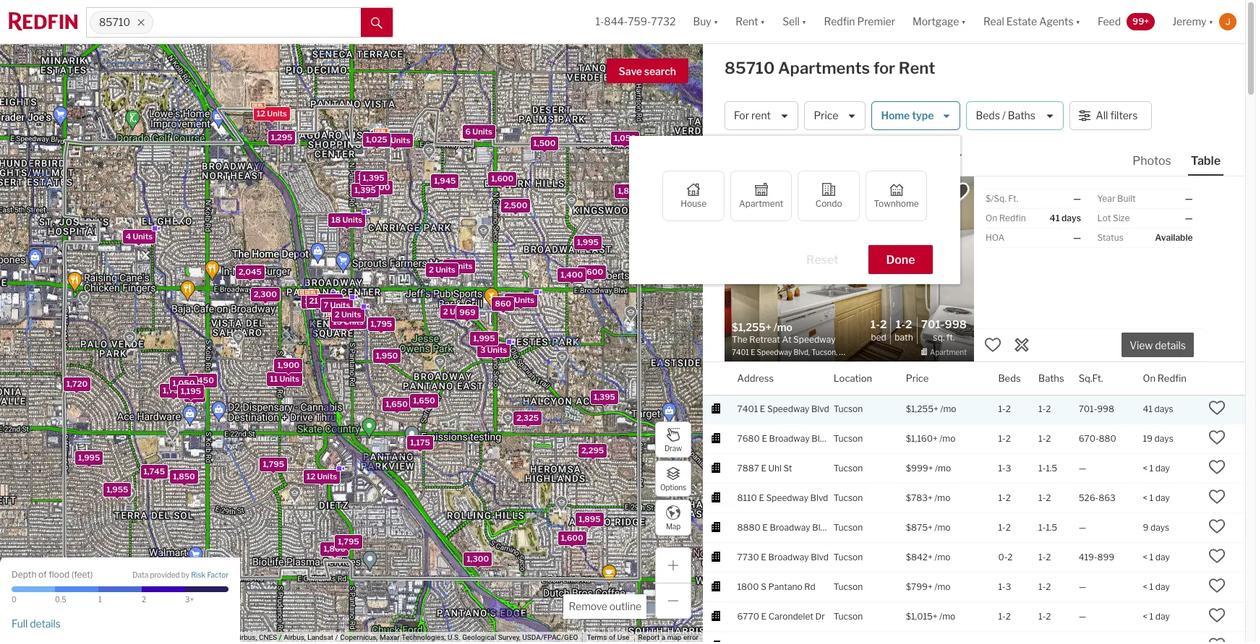 Task type: describe. For each thing, give the bounding box(es) containing it.
view
[[1130, 339, 1153, 352]]

terms of use link
[[587, 634, 630, 642]]

< 1 day for $842+ /mo
[[1143, 552, 1170, 562]]

2 inside 1-2 bath
[[905, 318, 912, 331]]

map region
[[0, 0, 855, 642]]

jeremy ▾
[[1173, 15, 1214, 28]]

buy ▾ button
[[685, 0, 727, 43]]

landsat
[[308, 634, 334, 642]]

address button
[[737, 362, 774, 395]]

/ inside 'beds / baths' button
[[1002, 109, 1006, 122]]

submit search image
[[371, 17, 383, 29]]

mortgage ▾ button
[[904, 0, 975, 43]]

day for $799+ /mo
[[1156, 581, 1170, 592]]

Condo checkbox
[[798, 171, 860, 221]]

day for $842+ /mo
[[1156, 552, 1170, 562]]

speedway for 8110
[[766, 492, 809, 503]]

2 tucson from the top
[[834, 433, 863, 444]]

on redfin button
[[1143, 362, 1187, 395]]

photos
[[1133, 154, 1172, 168]]

rent ▾
[[736, 15, 765, 28]]

e for 8110
[[759, 492, 765, 503]]

$1,160+
[[906, 433, 938, 444]]

$999+ /mo
[[906, 463, 951, 473]]

,
[[232, 634, 233, 642]]

map for map
[[666, 522, 681, 531]]

favorite this home image for $1,255+ /mo
[[1209, 399, 1226, 416]]

0 vertical spatial 1,995
[[577, 237, 599, 247]]

7732
[[651, 15, 676, 28]]

1 horizontal spatial /
[[335, 634, 338, 642]]

remove outline
[[569, 600, 642, 613]]

0 vertical spatial 12 units
[[257, 108, 287, 118]]

21
[[309, 296, 318, 306]]

risk factor link
[[191, 571, 229, 581]]

1 vertical spatial 1,995
[[473, 333, 495, 343]]

701-998 sq. ft.
[[921, 318, 967, 343]]

0-2
[[999, 552, 1013, 562]]

0 vertical spatial 1,395
[[363, 173, 385, 183]]

8880 e broadway blvd tucson
[[737, 522, 863, 533]]

1-1.5 for 2
[[1039, 522, 1058, 533]]

cnes
[[259, 634, 277, 642]]

1 vertical spatial 1,850
[[173, 471, 195, 482]]

1 vertical spatial 15
[[333, 317, 342, 327]]

< for $799+ /mo
[[1143, 581, 1148, 592]]

1-844-759-7732 link
[[596, 15, 676, 28]]

▾ for rent ▾
[[761, 15, 765, 28]]

1 horizontal spatial 1,050
[[614, 133, 636, 143]]

$799+
[[906, 581, 933, 592]]

data
[[133, 571, 148, 580]]

flood
[[49, 569, 70, 580]]

0 horizontal spatial price button
[[805, 101, 866, 130]]

11
[[270, 374, 278, 384]]

u.s.
[[448, 634, 461, 642]]

7730
[[737, 552, 759, 562]]

2,295
[[581, 445, 604, 455]]

2 vertical spatial 1,600
[[561, 533, 584, 543]]

x-out this home image
[[1013, 336, 1031, 354]]

2 vertical spatial 1,395
[[594, 392, 616, 402]]

▾ inside dropdown button
[[1076, 15, 1081, 28]]

1,745
[[144, 466, 165, 476]]

available
[[1155, 232, 1193, 243]]

998 for 701-998
[[1097, 403, 1115, 414]]

uhl
[[769, 463, 782, 473]]

days for 670-880
[[1155, 433, 1174, 444]]

< for $1,015+ /mo
[[1143, 611, 1148, 622]]

/mo for $842+ /mo
[[935, 552, 951, 562]]

7680 e broadway blvd tucson
[[737, 433, 863, 444]]

done
[[886, 253, 915, 267]]

favorite this home image for $799+ /mo
[[1209, 577, 1226, 594]]

Apartment checkbox
[[730, 171, 792, 221]]

1 for $783+ /mo
[[1150, 492, 1154, 503]]

table
[[1191, 154, 1221, 168]]

860
[[495, 298, 511, 309]]

2 inside 1-2 bed
[[880, 318, 887, 331]]

0 horizontal spatial 41 days
[[1050, 213, 1081, 223]]

provided
[[150, 571, 180, 580]]

terms
[[587, 634, 607, 642]]

1.5 for 1-3
[[1046, 463, 1058, 473]]

8880
[[737, 522, 761, 533]]

/mo for $1,255+ /mo
[[940, 403, 957, 414]]

$/sq. ft.
[[986, 193, 1019, 204]]

favorite button checkbox
[[946, 180, 971, 205]]

1 vertical spatial on redfin
[[1143, 372, 1187, 384]]

dialog containing reset
[[630, 136, 961, 284]]

1,450
[[192, 375, 214, 385]]

real
[[984, 15, 1004, 28]]

1 vertical spatial 12
[[307, 471, 315, 481]]

view details link
[[1122, 331, 1194, 358]]

remove
[[569, 600, 607, 613]]

$875+ /mo
[[906, 522, 951, 533]]

rent
[[752, 109, 771, 122]]

1 airbus, from the left
[[235, 634, 257, 642]]

apartment
[[739, 198, 784, 209]]

1 vertical spatial 12 units
[[307, 471, 337, 481]]

0 horizontal spatial 1,050
[[173, 378, 195, 388]]

1 vertical spatial 1,600
[[581, 267, 603, 277]]

0-
[[999, 552, 1008, 562]]

day for $1,015+ /mo
[[1156, 611, 1170, 622]]

type
[[912, 109, 934, 122]]

9 days
[[1143, 522, 1170, 533]]

$799+ /mo
[[906, 581, 951, 592]]

419-
[[1079, 552, 1098, 562]]

days for —
[[1151, 522, 1170, 533]]

1,700
[[368, 182, 390, 192]]

a
[[662, 634, 666, 642]]

0 horizontal spatial 3 units
[[304, 296, 331, 306]]

location button
[[834, 362, 872, 395]]

0 vertical spatial 1,600
[[491, 173, 514, 183]]

7680
[[737, 433, 760, 444]]

day for $783+ /mo
[[1156, 492, 1170, 503]]

1 horizontal spatial baths
[[1039, 372, 1064, 384]]

/mo for $1,015+ /mo
[[940, 611, 956, 622]]

1 horizontal spatial price
[[906, 372, 929, 384]]

blvd for 7680 e broadway blvd
[[812, 433, 830, 444]]

of for depth
[[38, 569, 47, 580]]

google image
[[4, 623, 51, 642]]

419-899
[[1079, 552, 1115, 562]]

broadway for 8880
[[770, 522, 811, 533]]

mortgage ▾ button
[[913, 0, 966, 43]]

e for 7680
[[762, 433, 767, 444]]

favorite this home image for $783+ /mo
[[1209, 488, 1226, 505]]

options button
[[655, 461, 691, 497]]

beds for beds / baths
[[976, 109, 1000, 122]]

lot
[[1098, 213, 1111, 223]]

blvd for 7730 e broadway blvd
[[811, 552, 829, 562]]

9 for 9 days
[[1143, 522, 1149, 533]]

filters
[[1111, 109, 1138, 122]]

7401 e speedway blvd tucson
[[737, 403, 863, 414]]

sq.
[[933, 332, 945, 343]]

▾ for jeremy ▾
[[1209, 15, 1214, 28]]

9 units
[[508, 295, 535, 305]]

estate
[[1007, 15, 1037, 28]]

1 ©2023 from the left
[[132, 634, 154, 642]]

1 horizontal spatial 1,650
[[413, 395, 435, 405]]

1 horizontal spatial ft.
[[1008, 193, 1019, 204]]

all filters
[[1096, 109, 1138, 122]]

year
[[1098, 193, 1116, 204]]

e for 8880
[[763, 522, 768, 533]]

real estate agents ▾ link
[[984, 0, 1081, 43]]

baths button
[[1039, 362, 1064, 395]]

/mo for $999+ /mo
[[935, 463, 951, 473]]

home type
[[881, 109, 934, 122]]

0 vertical spatial 1,850
[[618, 185, 640, 196]]

remove 85710 image
[[137, 18, 145, 27]]

1-2 bath
[[895, 318, 913, 343]]

built
[[1118, 193, 1136, 204]]

data
[[116, 634, 130, 642]]

1 horizontal spatial 15 units
[[380, 135, 410, 145]]

days for 701-998
[[1155, 403, 1174, 414]]

map
[[667, 634, 682, 642]]

address
[[737, 372, 774, 384]]

rent inside dropdown button
[[736, 15, 758, 28]]

998 for 701-998 sq. ft.
[[945, 318, 967, 331]]

lot size
[[1098, 213, 1130, 223]]

9 for 9 units
[[508, 295, 513, 305]]

buy ▾
[[693, 15, 718, 28]]

use
[[617, 634, 630, 642]]

geological
[[462, 634, 496, 642]]

0 vertical spatial on redfin
[[986, 213, 1026, 223]]

▾ for buy ▾
[[714, 15, 718, 28]]

1,175
[[410, 437, 430, 448]]



Task type: locate. For each thing, give the bounding box(es) containing it.
0 horizontal spatial rent
[[736, 15, 758, 28]]

report a map error
[[638, 634, 699, 642]]

12 units
[[257, 108, 287, 118], [307, 471, 337, 481]]

1 horizontal spatial details
[[1155, 339, 1186, 352]]

of for terms
[[609, 634, 616, 642]]

rent ▾ button
[[727, 0, 774, 43]]

6 ▾ from the left
[[1209, 15, 1214, 28]]

2 vertical spatial 1,995
[[78, 453, 100, 463]]

1 < from the top
[[1143, 463, 1148, 473]]

1
[[1150, 463, 1154, 473], [1150, 492, 1154, 503], [1150, 552, 1154, 562], [1150, 581, 1154, 592], [98, 595, 102, 604], [1150, 611, 1154, 622]]

blvd for 8110 e speedway blvd
[[811, 492, 828, 503]]

outline
[[610, 600, 642, 613]]

3 ▾ from the left
[[802, 15, 807, 28]]

beds right type
[[976, 109, 1000, 122]]

1 vertical spatial 1,395
[[354, 185, 376, 195]]

1 for $999+ /mo
[[1150, 463, 1154, 473]]

1-
[[596, 15, 604, 28], [871, 318, 880, 331], [896, 318, 905, 331], [999, 403, 1006, 414], [1039, 403, 1046, 414], [999, 433, 1006, 444], [1039, 433, 1046, 444], [999, 463, 1006, 473], [1039, 463, 1046, 473], [999, 492, 1006, 503], [1039, 492, 1046, 503], [999, 522, 1006, 533], [1039, 522, 1046, 533], [1039, 552, 1046, 562], [999, 581, 1006, 592], [1039, 581, 1046, 592], [999, 611, 1006, 622], [1039, 611, 1046, 622]]

redfin left premier
[[824, 15, 855, 28]]

0 horizontal spatial on
[[986, 213, 998, 223]]

1,850 right 1,745
[[173, 471, 195, 482]]

on redfin down '$/sq. ft.'
[[986, 213, 1026, 223]]

0 vertical spatial map
[[666, 522, 681, 531]]

redfin inside button
[[1158, 372, 1187, 384]]

6 tucson from the top
[[834, 552, 863, 562]]

details right the full
[[30, 618, 61, 630]]

townhome
[[874, 198, 919, 209]]

google
[[156, 634, 178, 642]]

tucson right rd
[[834, 581, 863, 592]]

2 1.5 from the top
[[1046, 522, 1058, 533]]

/mo for $783+ /mo
[[935, 492, 951, 503]]

tucson down "8880 e broadway blvd tucson"
[[834, 552, 863, 562]]

2 1-3 from the top
[[999, 581, 1011, 592]]

$1,015+ /mo
[[906, 611, 956, 622]]

0 horizontal spatial of
[[38, 569, 47, 580]]

0 vertical spatial 41
[[1050, 213, 1060, 223]]

table button
[[1188, 153, 1224, 176]]

1 vertical spatial rent
[[899, 59, 936, 77]]

1,850 left house 'checkbox'
[[618, 185, 640, 196]]

701- inside "701-998 sq. ft."
[[921, 318, 945, 331]]

844-
[[604, 15, 628, 28]]

1 horizontal spatial 1,800
[[358, 172, 380, 182]]

dr
[[816, 611, 825, 622]]

e left uhl
[[761, 463, 767, 473]]

mortgage ▾
[[913, 15, 966, 28]]

0 vertical spatial broadway
[[769, 433, 810, 444]]

1 vertical spatial 998
[[1097, 403, 1115, 414]]

0 vertical spatial ft.
[[1008, 193, 1019, 204]]

1 for $799+ /mo
[[1150, 581, 1154, 592]]

save search
[[619, 65, 676, 77]]

0 horizontal spatial ©2023
[[132, 634, 154, 642]]

0 horizontal spatial 15 units
[[333, 317, 364, 327]]

©2023 right data at the bottom left
[[132, 634, 154, 642]]

85710 left remove 85710 icon
[[99, 16, 130, 28]]

price button down the 85710 apartments for rent
[[805, 101, 866, 130]]

broadway up st
[[769, 433, 810, 444]]

e for 7730
[[761, 552, 767, 562]]

tucson down the 8110 e speedway blvd tucson
[[834, 522, 863, 533]]

/mo right $842+
[[935, 552, 951, 562]]

1-3 for 1-1.5
[[999, 463, 1011, 473]]

agents
[[1040, 15, 1074, 28]]

15 units up the "1,700"
[[380, 135, 410, 145]]

1 horizontal spatial 12 units
[[307, 471, 337, 481]]

1 horizontal spatial map
[[666, 522, 681, 531]]

7
[[324, 300, 329, 310]]

dialog
[[630, 136, 961, 284]]

status
[[1098, 232, 1124, 243]]

sq.ft.
[[1079, 372, 1103, 384]]

favorite this home image
[[1209, 429, 1226, 446], [1209, 488, 1226, 505], [1209, 518, 1226, 535], [1209, 607, 1226, 624]]

3 < 1 day from the top
[[1143, 552, 1170, 562]]

1,720
[[66, 378, 88, 389]]

7401
[[737, 403, 758, 414]]

1 horizontal spatial 998
[[1097, 403, 1115, 414]]

/mo
[[940, 403, 957, 414], [940, 433, 956, 444], [935, 463, 951, 473], [935, 492, 951, 503], [935, 522, 951, 533], [935, 552, 951, 562], [935, 581, 951, 592], [940, 611, 956, 622]]

0 vertical spatial 1,800
[[358, 172, 380, 182]]

0 horizontal spatial price
[[814, 109, 839, 122]]

1.5 for 1-2
[[1046, 522, 1058, 533]]

85710 for 85710 apartments for rent
[[725, 59, 775, 77]]

favorite this home image for $999+ /mo
[[1209, 458, 1226, 476]]

0 horizontal spatial ft.
[[947, 332, 955, 343]]

map left data at the bottom left
[[100, 634, 114, 642]]

1 vertical spatial speedway
[[766, 492, 809, 503]]

house
[[681, 198, 707, 209]]

save search button
[[607, 59, 689, 83]]

▾ right the buy
[[714, 15, 718, 28]]

0 horizontal spatial 1,800
[[324, 544, 346, 554]]

blvd up "8880 e broadway blvd tucson"
[[811, 492, 828, 503]]

701- for 701-998
[[1079, 403, 1097, 414]]

1,900
[[277, 360, 300, 370]]

beds down x-out this home icon
[[999, 372, 1021, 384]]

tucson down '7680 e broadway blvd tucson' in the bottom of the page
[[834, 463, 863, 473]]

1 vertical spatial 1.5
[[1046, 522, 1058, 533]]

0 vertical spatial details
[[1155, 339, 1186, 352]]

/mo for $875+ /mo
[[935, 522, 951, 533]]

▾ for sell ▾
[[802, 15, 807, 28]]

0 horizontal spatial 85710
[[99, 16, 130, 28]]

home type button
[[872, 101, 961, 130]]

1 1.5 from the top
[[1046, 463, 1058, 473]]

speedway for 7401
[[767, 403, 810, 414]]

0 vertical spatial 1,050
[[614, 133, 636, 143]]

favorite this home image for $842+ /mo
[[1209, 547, 1226, 565]]

/mo right $1,255+ at the bottom right
[[940, 403, 957, 414]]

0 horizontal spatial /
[[279, 634, 282, 642]]

1,395 up 18 units
[[354, 185, 376, 195]]

on inside button
[[1143, 372, 1156, 384]]

0 horizontal spatial map
[[100, 634, 114, 642]]

blvd down 7401 e speedway blvd tucson
[[812, 433, 830, 444]]

photos button
[[1130, 153, 1188, 174]]

on redfin
[[986, 213, 1026, 223], [1143, 372, 1187, 384]]

price down apartments
[[814, 109, 839, 122]]

19
[[1143, 433, 1153, 444]]

880
[[1099, 433, 1117, 444]]

favorite this home image for $1,160+ /mo
[[1209, 429, 1226, 446]]

5 tucson from the top
[[834, 522, 863, 533]]

0 vertical spatial 701-
[[921, 318, 945, 331]]

▾ left sell
[[761, 15, 765, 28]]

3 units right "2,300"
[[304, 296, 331, 306]]

1 horizontal spatial rent
[[899, 59, 936, 77]]

e right 6770
[[761, 611, 767, 622]]

6
[[465, 126, 471, 136]]

▾ right agents
[[1076, 15, 1081, 28]]

1,395 down 1,025
[[363, 173, 385, 183]]

85710 down rent ▾ dropdown button
[[725, 59, 775, 77]]

error
[[683, 634, 699, 642]]

▾ right sell
[[802, 15, 807, 28]]

photo of 7401 e speedway blvd, tucson, az 85710 image
[[725, 176, 974, 362]]

1 horizontal spatial price button
[[906, 362, 929, 395]]

701- up 670-
[[1079, 403, 1097, 414]]

1 horizontal spatial of
[[609, 634, 616, 642]]

e right 7401
[[760, 403, 766, 414]]

2 favorite this home image from the top
[[1209, 488, 1226, 505]]

1-1.5 for 3
[[1039, 463, 1058, 473]]

4 units
[[126, 231, 153, 241]]

19 days
[[1143, 433, 1174, 444]]

2 < from the top
[[1143, 492, 1148, 503]]

701- up sq. at bottom
[[921, 318, 945, 331]]

map down options
[[666, 522, 681, 531]]

save
[[619, 65, 642, 77]]

0 vertical spatial 998
[[945, 318, 967, 331]]

2 < 1 day from the top
[[1143, 492, 1170, 503]]

broadway up 7730 e broadway blvd tucson
[[770, 522, 811, 533]]

airbus, left landsat
[[284, 634, 306, 642]]

beds inside button
[[976, 109, 1000, 122]]

998 inside "701-998 sq. ft."
[[945, 318, 967, 331]]

broadway up pantano
[[768, 552, 809, 562]]

search
[[644, 65, 676, 77]]

e right 8110
[[759, 492, 765, 503]]

< for $999+ /mo
[[1143, 463, 1148, 473]]

1-3
[[999, 463, 1011, 473], [999, 581, 1011, 592]]

▾ right mortgage
[[962, 15, 966, 28]]

1 horizontal spatial 41
[[1143, 403, 1153, 414]]

0 horizontal spatial 998
[[945, 318, 967, 331]]

1 horizontal spatial 3 units
[[480, 345, 507, 355]]

ft. right sq. at bottom
[[947, 332, 955, 343]]

details for full details
[[30, 618, 61, 630]]

favorite this home image
[[984, 336, 1002, 354], [1209, 399, 1226, 416], [1209, 458, 1226, 476], [1209, 547, 1226, 565], [1209, 577, 1226, 594], [1209, 636, 1226, 642]]

real estate agents ▾ button
[[975, 0, 1089, 43]]

4 favorite this home image from the top
[[1209, 607, 1226, 624]]

4 tucson from the top
[[834, 492, 863, 503]]

4 day from the top
[[1156, 581, 1170, 592]]

1 day from the top
[[1156, 463, 1170, 473]]

blvd up '7680 e broadway blvd tucson' in the bottom of the page
[[812, 403, 829, 414]]

1 vertical spatial 3 units
[[480, 345, 507, 355]]

2 horizontal spatial /
[[1002, 109, 1006, 122]]

/mo right "$799+"
[[935, 581, 951, 592]]

1 vertical spatial 41
[[1143, 403, 1153, 414]]

41 days left the lot
[[1050, 213, 1081, 223]]

(
[[71, 569, 74, 580]]

$783+ /mo
[[906, 492, 951, 503]]

863
[[1099, 492, 1116, 503]]

899
[[1098, 552, 1115, 562]]

1,050 up 795
[[173, 378, 195, 388]]

1 vertical spatial 1,800
[[324, 544, 346, 554]]

4 ▾ from the left
[[962, 15, 966, 28]]

data provided by risk factor
[[133, 571, 229, 580]]

4 < from the top
[[1143, 581, 1148, 592]]

1,395 up "2,295"
[[594, 392, 616, 402]]

rent right for at the top
[[899, 59, 936, 77]]

tucson down 7401 e speedway blvd tucson
[[834, 433, 863, 444]]

1 vertical spatial details
[[30, 618, 61, 630]]

0 vertical spatial 1-3
[[999, 463, 1011, 473]]

feet
[[74, 569, 90, 580]]

redfin down '$/sq. ft.'
[[999, 213, 1026, 223]]

1 vertical spatial 41 days
[[1143, 403, 1174, 414]]

map inside button
[[666, 522, 681, 531]]

on up hoa
[[986, 213, 998, 223]]

0 vertical spatial 15
[[380, 135, 389, 145]]

price up $1,255+ at the bottom right
[[906, 372, 929, 384]]

blvd up 7730 e broadway blvd tucson
[[812, 522, 830, 533]]

/mo right $999+
[[935, 463, 951, 473]]

report
[[638, 634, 660, 642]]

0 horizontal spatial 12 units
[[257, 108, 287, 118]]

0 horizontal spatial 9
[[508, 295, 513, 305]]

$/sq.
[[986, 193, 1007, 204]]

1,500
[[533, 138, 556, 148]]

0 vertical spatial price
[[814, 109, 839, 122]]

0 vertical spatial rent
[[736, 15, 758, 28]]

3 tucson from the top
[[834, 463, 863, 473]]

year built
[[1098, 193, 1136, 204]]

draw
[[665, 444, 682, 452]]

0 vertical spatial beds
[[976, 109, 1000, 122]]

rent right buy ▾
[[736, 15, 758, 28]]

speedway up '7680 e broadway blvd tucson' in the bottom of the page
[[767, 403, 810, 414]]

41 days up the 19 days
[[1143, 403, 1174, 414]]

mortgage
[[913, 15, 959, 28]]

85710 for 85710
[[99, 16, 130, 28]]

details right view
[[1155, 339, 1186, 352]]

airbus, right ,
[[235, 634, 257, 642]]

701- for 701-998 sq. ft.
[[921, 318, 945, 331]]

1,300
[[467, 554, 489, 564]]

2 vertical spatial redfin
[[1158, 372, 1187, 384]]

for rent button
[[725, 101, 799, 130]]

3 units down '860'
[[480, 345, 507, 355]]

beds / baths button
[[967, 101, 1064, 130]]

$1,015+
[[906, 611, 938, 622]]

0 horizontal spatial baths
[[1008, 109, 1036, 122]]

2,300
[[254, 289, 277, 299]]

1,050 down save at top
[[614, 133, 636, 143]]

1 tucson from the top
[[834, 403, 863, 414]]

2 ©2023 from the left
[[208, 634, 230, 642]]

technologies,
[[402, 634, 446, 642]]

broadway for 7730
[[768, 552, 809, 562]]

1 for $1,015+ /mo
[[1150, 611, 1154, 622]]

tucson up "8880 e broadway blvd tucson"
[[834, 492, 863, 503]]

1 for $842+ /mo
[[1150, 552, 1154, 562]]

▾ for mortgage ▾
[[962, 15, 966, 28]]

5 ▾ from the left
[[1076, 15, 1081, 28]]

998 up 880
[[1097, 403, 1115, 414]]

e right 7730
[[761, 552, 767, 562]]

3 day from the top
[[1156, 552, 1170, 562]]

7 tucson from the top
[[834, 581, 863, 592]]

of left "use"
[[609, 634, 616, 642]]

heading
[[732, 320, 849, 358]]

1- inside 1-2 bath
[[896, 318, 905, 331]]

1 horizontal spatial 1,850
[[618, 185, 640, 196]]

1,650 down 1,950
[[386, 399, 408, 409]]

3 < from the top
[[1143, 552, 1148, 562]]

0 vertical spatial 3 units
[[304, 296, 331, 306]]

15 units down 7 units
[[333, 317, 364, 327]]

0 horizontal spatial on redfin
[[986, 213, 1026, 223]]

4 < 1 day from the top
[[1143, 581, 1170, 592]]

0 horizontal spatial 41
[[1050, 213, 1060, 223]]

beds for beds
[[999, 372, 1021, 384]]

broadway for 7680
[[769, 433, 810, 444]]

0 vertical spatial 85710
[[99, 16, 130, 28]]

0 horizontal spatial 701-
[[921, 318, 945, 331]]

map
[[666, 522, 681, 531], [100, 634, 114, 642]]

tucson right dr
[[834, 611, 863, 622]]

3
[[304, 296, 310, 306], [480, 345, 486, 355], [1006, 463, 1011, 473], [1006, 581, 1011, 592]]

1 favorite this home image from the top
[[1209, 429, 1226, 446]]

1 < 1 day from the top
[[1143, 463, 1170, 473]]

ft. inside "701-998 sq. ft."
[[947, 332, 955, 343]]

days
[[1062, 213, 1081, 223], [1155, 403, 1174, 414], [1155, 433, 1174, 444], [1151, 522, 1170, 533]]

tucson down location button
[[834, 403, 863, 414]]

0 horizontal spatial redfin
[[824, 15, 855, 28]]

1,395
[[363, 173, 385, 183], [354, 185, 376, 195], [594, 392, 616, 402]]

< 1 day for $1,015+ /mo
[[1143, 611, 1170, 622]]

survey,
[[498, 634, 521, 642]]

0 vertical spatial 12
[[257, 108, 265, 118]]

/mo right $1,015+
[[940, 611, 956, 622]]

reset
[[807, 253, 839, 267]]

1 vertical spatial beds
[[999, 372, 1021, 384]]

/mo right $1,160+
[[940, 433, 956, 444]]

15 down 7 units
[[333, 317, 342, 327]]

e for 6770
[[761, 611, 767, 622]]

1 horizontal spatial 85710
[[725, 59, 775, 77]]

9 inside map region
[[508, 295, 513, 305]]

41 up 19
[[1143, 403, 1153, 414]]

option group
[[663, 171, 928, 221]]

option group containing house
[[663, 171, 928, 221]]

41 left the lot
[[1050, 213, 1060, 223]]

0 vertical spatial on
[[986, 213, 998, 223]]

of
[[38, 569, 47, 580], [609, 634, 616, 642]]

day for $999+ /mo
[[1156, 463, 1170, 473]]

< 1 day for $999+ /mo
[[1143, 463, 1170, 473]]

1,650 up 1,175
[[413, 395, 435, 405]]

1 vertical spatial 1-1.5
[[1039, 522, 1058, 533]]

redfin down view details
[[1158, 372, 1187, 384]]

7730 e broadway blvd tucson
[[737, 552, 863, 562]]

998 right 1-2 bath
[[945, 318, 967, 331]]

on redfin down view details
[[1143, 372, 1187, 384]]

blvd for 7401 e speedway blvd
[[812, 403, 829, 414]]

8110 e speedway blvd tucson
[[737, 492, 863, 503]]

favorite this home image for $1,015+ /mo
[[1209, 607, 1226, 624]]

2 1-1.5 from the top
[[1039, 522, 1058, 533]]

3 favorite this home image from the top
[[1209, 518, 1226, 535]]

1- inside 1-2 bed
[[871, 318, 880, 331]]

1 vertical spatial 1,050
[[173, 378, 195, 388]]

1 1-3 from the top
[[999, 463, 1011, 473]]

1 horizontal spatial 701-
[[1079, 403, 1097, 414]]

0 horizontal spatial 1,995
[[78, 453, 100, 463]]

1 horizontal spatial redfin
[[999, 213, 1026, 223]]

1-3 for 1-2
[[999, 581, 1011, 592]]

2 ▾ from the left
[[761, 15, 765, 28]]

beds button
[[999, 362, 1021, 395]]

1 horizontal spatial on
[[1143, 372, 1156, 384]]

details for view details
[[1155, 339, 1186, 352]]

$1,255+ /mo
[[906, 403, 957, 414]]

/mo for $799+ /mo
[[935, 581, 951, 592]]

1 vertical spatial on
[[1143, 372, 1156, 384]]

1 vertical spatial price button
[[906, 362, 929, 395]]

sell ▾ button
[[774, 0, 815, 43]]

0 vertical spatial 15 units
[[380, 135, 410, 145]]

1,850
[[618, 185, 640, 196], [173, 471, 195, 482]]

None search field
[[153, 8, 361, 37]]

next button image
[[946, 258, 961, 272]]

0 horizontal spatial 1,850
[[173, 471, 195, 482]]

85710
[[99, 16, 130, 28], [725, 59, 775, 77]]

Townhome checkbox
[[866, 171, 928, 221]]

on down view
[[1143, 372, 1156, 384]]

5 < 1 day from the top
[[1143, 611, 1170, 622]]

2 airbus, from the left
[[284, 634, 306, 642]]

speedway down st
[[766, 492, 809, 503]]

5 day from the top
[[1156, 611, 1170, 622]]

1-1.5
[[1039, 463, 1058, 473], [1039, 522, 1058, 533]]

1 horizontal spatial ©2023
[[208, 634, 230, 642]]

6770 e carondelet dr
[[737, 611, 825, 622]]

2 horizontal spatial redfin
[[1158, 372, 1187, 384]]

1 vertical spatial redfin
[[999, 213, 1026, 223]]

/mo for $1,160+ /mo
[[940, 433, 956, 444]]

0 horizontal spatial 15
[[333, 317, 342, 327]]

airbus,
[[235, 634, 257, 642], [284, 634, 306, 642]]

< for $842+ /mo
[[1143, 552, 1148, 562]]

report a map error link
[[638, 634, 699, 642]]

/mo right $783+
[[935, 492, 951, 503]]

1 horizontal spatial 15
[[380, 135, 389, 145]]

0 horizontal spatial 1,650
[[386, 399, 408, 409]]

price button up $1,255+ at the bottom right
[[906, 362, 929, 395]]

1 vertical spatial 1-3
[[999, 581, 1011, 592]]

1 horizontal spatial airbus,
[[284, 634, 306, 642]]

4
[[126, 231, 131, 241]]

redfin inside 'button'
[[824, 15, 855, 28]]

e for 7887
[[761, 463, 767, 473]]

size
[[1113, 213, 1130, 223]]

1 horizontal spatial 12
[[307, 471, 315, 481]]

House checkbox
[[663, 171, 725, 221]]

map for map data ©2023 google  imagery ©2023 , airbus, cnes / airbus, landsat / copernicus, maxar technologies, u.s. geological survey, usda/fpac/geo
[[100, 634, 114, 642]]

of left flood
[[38, 569, 47, 580]]

ft. right $/sq.
[[1008, 193, 1019, 204]]

< for $783+ /mo
[[1143, 492, 1148, 503]]

0 vertical spatial speedway
[[767, 403, 810, 414]]

2 vertical spatial broadway
[[768, 552, 809, 562]]

1,895
[[579, 514, 601, 524]]

baths inside button
[[1008, 109, 1036, 122]]

▾ left user photo
[[1209, 15, 1214, 28]]

rent
[[736, 15, 758, 28], [899, 59, 936, 77]]

1 ▾ from the left
[[714, 15, 718, 28]]

< 1 day for $783+ /mo
[[1143, 492, 1170, 503]]

2 day from the top
[[1156, 492, 1170, 503]]

©2023 left ,
[[208, 634, 230, 642]]

e for 7401
[[760, 403, 766, 414]]

526-863
[[1079, 492, 1116, 503]]

user photo image
[[1219, 13, 1237, 30]]

$999+
[[906, 463, 933, 473]]

15 up the "1,700"
[[380, 135, 389, 145]]

e right 8880
[[763, 522, 768, 533]]

1 horizontal spatial 1,995
[[473, 333, 495, 343]]

1 vertical spatial price
[[906, 372, 929, 384]]

full details button
[[12, 618, 61, 631]]

favorite button image
[[946, 180, 971, 205]]

blvd for 8880 e broadway blvd
[[812, 522, 830, 533]]

/mo right $875+
[[935, 522, 951, 533]]

blvd up rd
[[811, 552, 829, 562]]

8 tucson from the top
[[834, 611, 863, 622]]

< 1 day
[[1143, 463, 1170, 473], [1143, 492, 1170, 503], [1143, 552, 1170, 562], [1143, 581, 1170, 592], [1143, 611, 1170, 622]]

5 < from the top
[[1143, 611, 1148, 622]]

< 1 day for $799+ /mo
[[1143, 581, 1170, 592]]

favorite this home image for $875+ /mo
[[1209, 518, 1226, 535]]

condo
[[816, 198, 842, 209]]

1 1-1.5 from the top
[[1039, 463, 1058, 473]]

e right 7680
[[762, 433, 767, 444]]

beds / baths
[[976, 109, 1036, 122]]

3+
[[185, 595, 194, 604]]



Task type: vqa. For each thing, say whether or not it's contained in the screenshot.


